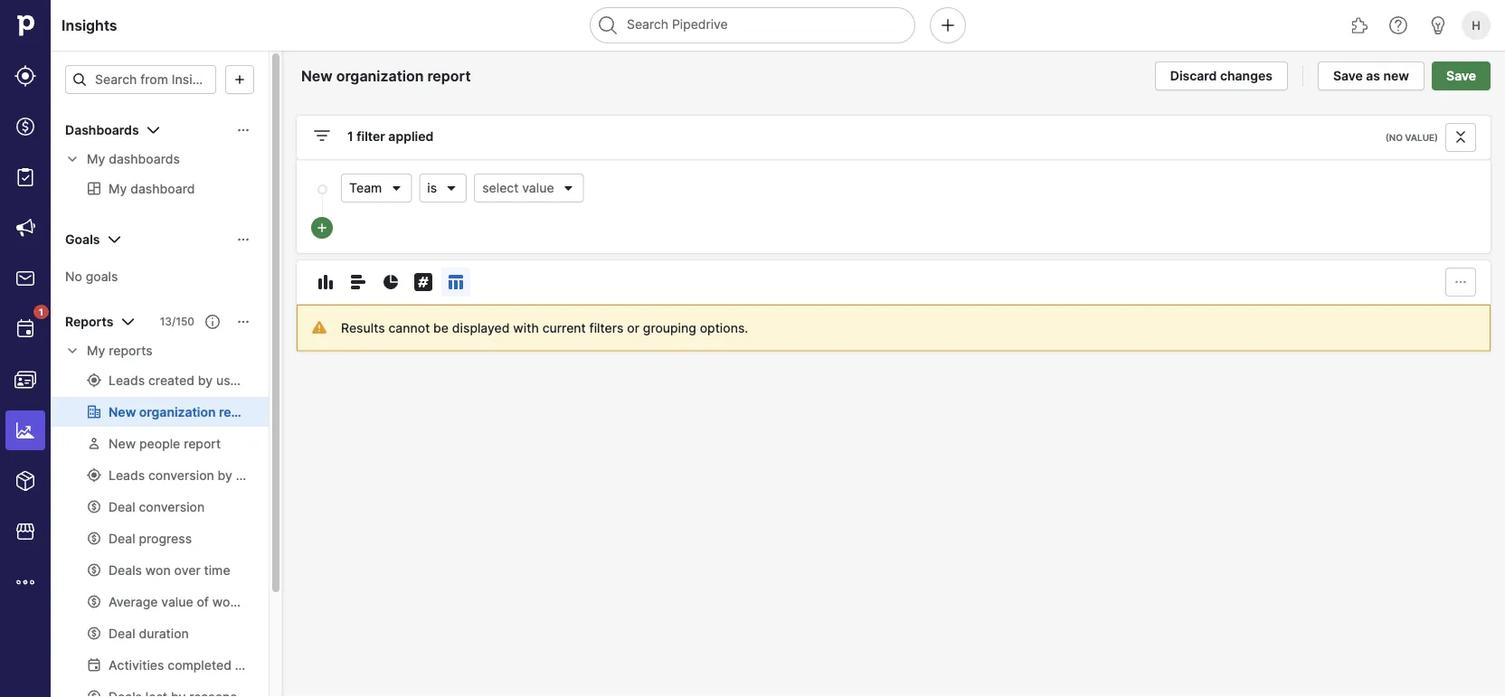 Task type: vqa. For each thing, say whether or not it's contained in the screenshot.
3rd COLUMN HEADER from the left
no



Task type: locate. For each thing, give the bounding box(es) containing it.
is
[[427, 181, 437, 196]]

goals right no
[[86, 269, 118, 284]]

my dashboards
[[87, 152, 180, 167]]

contacts image
[[14, 369, 36, 391]]

displayed
[[452, 320, 510, 336]]

1 link
[[5, 305, 49, 349]]

be
[[434, 320, 449, 336]]

deals image
[[14, 116, 36, 138]]

2 save from the left
[[1447, 68, 1477, 84]]

save button
[[1433, 62, 1491, 90]]

0 vertical spatial reports
[[65, 314, 113, 330]]

reports right color secondary image
[[109, 343, 153, 359]]

1 horizontal spatial save
[[1447, 68, 1477, 84]]

1 my from the top
[[87, 152, 105, 167]]

save for save
[[1447, 68, 1477, 84]]

campaigns image
[[14, 217, 36, 239]]

1 vertical spatial my
[[87, 343, 105, 359]]

Search from Insights text field
[[65, 65, 216, 94]]

my right color secondary icon
[[87, 152, 105, 167]]

0 vertical spatial dashboards
[[65, 123, 139, 138]]

save inside button
[[1334, 68, 1364, 84]]

color primary image inside team 'popup button'
[[389, 181, 404, 195]]

h
[[1472, 18, 1481, 32]]

dashboards
[[65, 123, 139, 138], [109, 152, 180, 167]]

goals up no
[[65, 232, 100, 247]]

color primary image
[[72, 72, 87, 87], [143, 119, 164, 141], [311, 125, 333, 147], [1451, 130, 1472, 145], [389, 181, 404, 195], [444, 181, 459, 195], [562, 181, 576, 195], [315, 271, 337, 293], [380, 271, 402, 293], [445, 271, 467, 293], [1451, 275, 1472, 290], [205, 315, 220, 329], [236, 315, 251, 329]]

my reports
[[87, 343, 153, 359]]

New organization report field
[[297, 64, 501, 88]]

discard changes
[[1171, 68, 1273, 84]]

0 vertical spatial 1
[[347, 129, 354, 144]]

insights image
[[14, 420, 36, 442]]

dashboards down dashboards button
[[109, 152, 180, 167]]

save left as
[[1334, 68, 1364, 84]]

sales inbox image
[[14, 268, 36, 290]]

(no
[[1386, 132, 1403, 143]]

my
[[87, 152, 105, 167], [87, 343, 105, 359]]

1 save from the left
[[1334, 68, 1364, 84]]

reports up color secondary image
[[65, 314, 113, 330]]

goals button
[[51, 225, 269, 254]]

save inside 'button'
[[1447, 68, 1477, 84]]

color secondary image
[[65, 344, 80, 358]]

dashboards inside button
[[65, 123, 139, 138]]

my right color secondary image
[[87, 343, 105, 359]]

as
[[1367, 68, 1381, 84]]

0 vertical spatial my
[[87, 152, 105, 167]]

no
[[65, 269, 82, 284]]

insights
[[62, 16, 117, 34]]

1 vertical spatial 1
[[39, 307, 43, 318]]

results cannot be displayed with current filters or grouping options.
[[341, 320, 749, 336]]

Search Pipedrive field
[[590, 7, 916, 43]]

1 for 1
[[39, 307, 43, 318]]

1
[[347, 129, 354, 144], [39, 307, 43, 318]]

color primary inverted image
[[315, 221, 329, 235]]

leads image
[[14, 65, 36, 87]]

goals
[[65, 232, 100, 247], [86, 269, 118, 284]]

products image
[[14, 471, 36, 492]]

select
[[482, 181, 519, 196]]

2 my from the top
[[87, 343, 105, 359]]

save down h button
[[1447, 68, 1477, 84]]

select value
[[482, 181, 554, 196]]

grouping
[[643, 320, 697, 336]]

save for save as new
[[1334, 68, 1364, 84]]

0 horizontal spatial 1
[[39, 307, 43, 318]]

my for my reports
[[87, 343, 105, 359]]

applied
[[389, 129, 434, 144]]

sales assistant image
[[1428, 14, 1450, 36]]

1 vertical spatial dashboards
[[109, 152, 180, 167]]

0 horizontal spatial save
[[1334, 68, 1364, 84]]

dashboards up color secondary icon
[[65, 123, 139, 138]]

filter
[[357, 129, 385, 144]]

1 inside menu
[[39, 307, 43, 318]]

1 filter applied
[[347, 129, 434, 144]]

dashboards button
[[51, 116, 269, 145]]

or
[[627, 320, 640, 336]]

home image
[[12, 12, 39, 39]]

color primary image
[[229, 72, 251, 87], [236, 123, 251, 138], [104, 229, 125, 251], [236, 233, 251, 247], [347, 271, 369, 293], [413, 271, 434, 293], [117, 311, 139, 333]]

projects image
[[14, 167, 36, 188]]

reports
[[65, 314, 113, 330], [109, 343, 153, 359]]

quick add image
[[937, 14, 959, 36]]

filters
[[590, 320, 624, 336]]

Team field
[[341, 174, 412, 203]]

new
[[1384, 68, 1410, 84]]

discard
[[1171, 68, 1217, 84]]

select value button
[[474, 174, 584, 203]]

0 vertical spatial goals
[[65, 232, 100, 247]]

value
[[522, 181, 554, 196]]

1 horizontal spatial 1
[[347, 129, 354, 144]]

menu item
[[0, 405, 51, 456]]

save
[[1334, 68, 1364, 84], [1447, 68, 1477, 84]]



Task type: describe. For each thing, give the bounding box(es) containing it.
is button
[[419, 174, 467, 203]]

color primary image inside is popup button
[[444, 181, 459, 195]]

quick help image
[[1388, 14, 1410, 36]]

color undefined image
[[14, 319, 36, 340]]

goals inside button
[[65, 232, 100, 247]]

color secondary image
[[65, 152, 80, 167]]

1 menu
[[0, 0, 51, 698]]

current
[[543, 320, 586, 336]]

1 vertical spatial reports
[[109, 343, 153, 359]]

no goals
[[65, 269, 118, 284]]

marketplace image
[[14, 521, 36, 543]]

results
[[341, 320, 385, 336]]

1 vertical spatial goals
[[86, 269, 118, 284]]

is field
[[419, 174, 467, 203]]

team button
[[341, 174, 412, 203]]

my for my dashboards
[[87, 152, 105, 167]]

discard changes button
[[1155, 62, 1288, 90]]

team
[[349, 181, 382, 196]]

color primary image inside dashboards button
[[236, 123, 251, 138]]

color primary image inside dashboards button
[[143, 119, 164, 141]]

color warning image
[[312, 320, 327, 335]]

changes
[[1221, 68, 1273, 84]]

h button
[[1459, 7, 1495, 43]]

color primary image inside select value popup button
[[562, 181, 576, 195]]

value)
[[1406, 132, 1439, 143]]

13/150
[[160, 315, 195, 328]]

save as new
[[1334, 68, 1410, 84]]

save as new button
[[1318, 62, 1425, 90]]

1 for 1 filter applied
[[347, 129, 354, 144]]

(no value)
[[1386, 132, 1439, 143]]

options.
[[700, 320, 749, 336]]

cannot
[[389, 320, 430, 336]]

more image
[[14, 572, 36, 594]]

select value field
[[474, 174, 584, 203]]

with
[[513, 320, 539, 336]]



